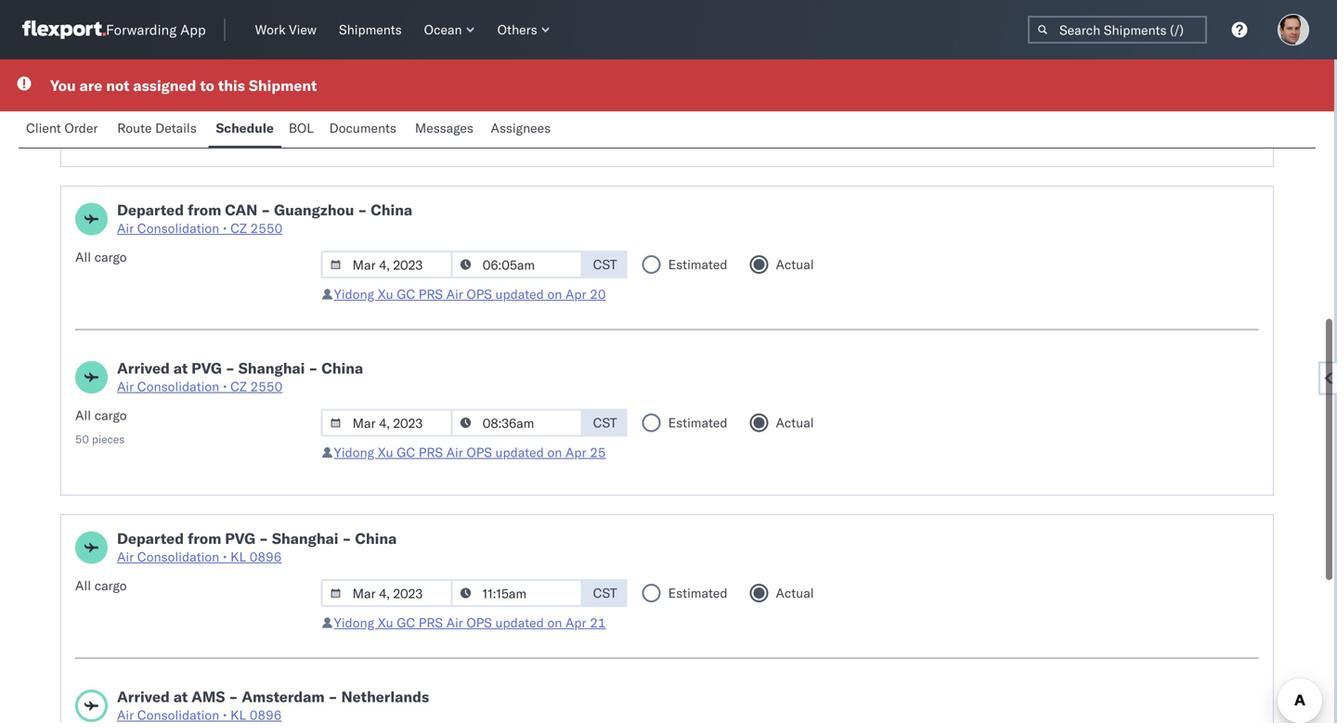 Task type: describe. For each thing, give the bounding box(es) containing it.
departed for departed from pvg - shanghai - china
[[117, 529, 184, 548]]

apr for arrived at pvg - shanghai - china
[[566, 444, 587, 461]]

on for arrived at pvg - shanghai - china
[[547, 444, 562, 461]]

yidong xu gc prs air ops updated on apr 20
[[334, 286, 606, 302]]

-- : -- -- text field for departed from can - guangzhou - china
[[451, 251, 583, 279]]

assigned
[[133, 76, 196, 95]]

ops for arrived at pvg - shanghai - china
[[467, 444, 492, 461]]

prs for departed from can - guangzhou - china
[[419, 286, 443, 302]]

yidong xu gc prs air ops updated on apr 20 button
[[334, 286, 606, 302]]

ops for departed from can - guangzhou - china
[[467, 286, 492, 302]]

assignees
[[491, 120, 551, 136]]

yidong xu gc prs air ops updated on apr 21 button
[[334, 615, 606, 631]]

yidong for arrived at pvg - shanghai - china
[[334, 444, 374, 461]]

all cargo for departed from pvg - shanghai - china
[[75, 578, 127, 594]]

not
[[106, 76, 130, 95]]

yidong xu gc prs air ops updated on apr 21
[[334, 615, 606, 631]]

1 50 from the top
[[75, 104, 89, 117]]

assignees button
[[483, 111, 562, 148]]

1 cargo from the top
[[94, 78, 127, 95]]

bol button
[[281, 111, 322, 148]]

guangzhou
[[274, 201, 354, 219]]

gc for departed from can - guangzhou - china
[[397, 286, 415, 302]]

estimated for arrived at pvg - shanghai - china
[[668, 415, 728, 431]]

air inside departed from can - guangzhou - china air consolidation • cz 2550
[[117, 220, 134, 236]]

cz for can
[[230, 220, 247, 236]]

apr for departed from can - guangzhou - china
[[566, 286, 587, 302]]

xu for departed from pvg - shanghai - china
[[378, 615, 393, 631]]

2 all cargo 50 pieces from the top
[[75, 407, 127, 446]]

schedule
[[216, 120, 274, 136]]

estimated for departed from pvg - shanghai - china
[[668, 585, 728, 601]]

app
[[180, 21, 206, 39]]

25
[[590, 444, 606, 461]]

arrived for arrived at pvg - shanghai - china air consolidation • cz 2550
[[117, 359, 170, 378]]

yidong xu gc prs air ops updated on apr 25 button
[[334, 444, 606, 461]]

cst for departed from can - guangzhou - china
[[593, 256, 617, 273]]

apr for departed from pvg - shanghai - china
[[566, 615, 587, 631]]

route details
[[117, 120, 197, 136]]

amsterdam
[[242, 688, 325, 706]]

documents
[[329, 120, 396, 136]]

forwarding app
[[106, 21, 206, 39]]

actual for departed from pvg - shanghai - china
[[776, 585, 814, 601]]

-- : -- -- text field for arrived at pvg - shanghai - china
[[451, 409, 583, 437]]

2 cargo from the top
[[94, 249, 127, 265]]

pvg for at
[[191, 359, 222, 378]]

1 all from the top
[[75, 78, 91, 95]]

cst for arrived at pvg - shanghai - china
[[593, 415, 617, 431]]

natalie chambers updated on apr 20 button
[[334, 116, 554, 132]]

forwarding
[[106, 21, 177, 39]]

ops for departed from pvg - shanghai - china
[[467, 615, 492, 631]]

route details button
[[110, 111, 208, 148]]

actual for arrived at pvg - shanghai - china
[[776, 415, 814, 431]]

• for departed from can - guangzhou - china
[[223, 220, 227, 236]]

china for departed from pvg - shanghai - china
[[355, 529, 397, 548]]

details
[[155, 120, 197, 136]]

departed for departed from can - guangzhou - china
[[117, 201, 184, 219]]

4 all from the top
[[75, 578, 91, 594]]

at for ams
[[174, 688, 188, 706]]

mmm d, yyyy text field for departed from can - guangzhou - china
[[321, 251, 453, 279]]

messages
[[415, 120, 474, 136]]

shanghai for from
[[272, 529, 339, 548]]

china for arrived at pvg - shanghai - china
[[322, 359, 363, 378]]

xu for departed from can - guangzhou - china
[[378, 286, 393, 302]]

departed from pvg - shanghai - china air consolidation • kl 0896
[[117, 529, 397, 565]]

updated for departed from can - guangzhou - china
[[495, 286, 544, 302]]

2 pieces from the top
[[92, 432, 125, 446]]

air inside departed from pvg - shanghai - china air consolidation • kl 0896
[[117, 549, 134, 565]]

can
[[225, 201, 258, 219]]

bol
[[289, 120, 314, 136]]

yidong xu gc prs air ops updated on apr 25
[[334, 444, 606, 461]]

arrived at pvg - shanghai - china air consolidation • cz 2550
[[117, 359, 363, 395]]

work
[[255, 21, 286, 38]]

0896
[[250, 549, 282, 565]]

actual for departed from can - guangzhou - china
[[776, 256, 814, 273]]

work view
[[255, 21, 317, 38]]

shanghai for at
[[238, 359, 305, 378]]

1 pieces from the top
[[92, 104, 125, 117]]

netherlands
[[341, 688, 429, 706]]

-- : -- -- text field for departed from pvg - shanghai - china
[[451, 579, 583, 607]]

messages button
[[408, 111, 483, 148]]

departed from can - guangzhou - china air consolidation • cz 2550
[[117, 201, 413, 236]]

shipment
[[249, 76, 317, 95]]

4 cargo from the top
[[94, 578, 127, 594]]

natalie chambers updated on apr 20
[[334, 116, 554, 132]]

yidong for departed from can - guangzhou - china
[[334, 286, 374, 302]]

are
[[79, 76, 102, 95]]

cz for pvg
[[230, 378, 247, 395]]

2550 for shanghai
[[250, 378, 283, 395]]

flexport. image
[[22, 20, 106, 39]]

prs for departed from pvg - shanghai - china
[[419, 615, 443, 631]]

client
[[26, 120, 61, 136]]

air consolidation • kl 0896 link
[[117, 548, 397, 566]]

3 cargo from the top
[[94, 407, 127, 423]]

order
[[64, 120, 98, 136]]

others
[[497, 21, 537, 38]]

from for can
[[188, 201, 221, 219]]

client order
[[26, 120, 98, 136]]

work view link
[[248, 18, 324, 42]]

1 horizontal spatial 20
[[590, 286, 606, 302]]

MMM D, YYYY text field
[[321, 579, 453, 607]]



Task type: locate. For each thing, give the bounding box(es) containing it.
0 vertical spatial from
[[188, 201, 221, 219]]

1 vertical spatial air consolidation • cz 2550 link
[[117, 378, 363, 396]]

all cargo
[[75, 249, 127, 265], [75, 578, 127, 594]]

1 vertical spatial yidong
[[334, 444, 374, 461]]

0 vertical spatial arrived
[[117, 359, 170, 378]]

2 vertical spatial prs
[[419, 615, 443, 631]]

1 departed from the top
[[117, 201, 184, 219]]

departed inside departed from pvg - shanghai - china air consolidation • kl 0896
[[117, 529, 184, 548]]

0 vertical spatial -- : -- -- text field
[[451, 251, 583, 279]]

1 mmm d, yyyy text field from the top
[[321, 251, 453, 279]]

cargo
[[94, 78, 127, 95], [94, 249, 127, 265], [94, 407, 127, 423], [94, 578, 127, 594]]

consolidation inside arrived at pvg - shanghai - china air consolidation • cz 2550
[[137, 378, 219, 395]]

0 vertical spatial yidong
[[334, 286, 374, 302]]

1 vertical spatial 2550
[[250, 378, 283, 395]]

chambers
[[380, 116, 440, 132]]

2550 for guangzhou
[[250, 220, 283, 236]]

1 estimated from the top
[[668, 256, 728, 273]]

3 gc from the top
[[397, 615, 415, 631]]

0 vertical spatial china
[[371, 201, 413, 219]]

1 vertical spatial •
[[223, 378, 227, 395]]

1 vertical spatial pieces
[[92, 432, 125, 446]]

shipments link
[[332, 18, 409, 42]]

0 horizontal spatial 20
[[538, 116, 554, 132]]

shipments
[[339, 21, 402, 38]]

1 vertical spatial at
[[174, 688, 188, 706]]

0 vertical spatial pvg
[[191, 359, 222, 378]]

0 vertical spatial mmm d, yyyy text field
[[321, 251, 453, 279]]

•
[[223, 220, 227, 236], [223, 378, 227, 395], [223, 549, 227, 565]]

1 cz from the top
[[230, 220, 247, 236]]

consolidation
[[137, 220, 219, 236], [137, 378, 219, 395], [137, 549, 219, 565]]

consolidation for departed from pvg - shanghai - china
[[137, 549, 219, 565]]

ocean
[[424, 21, 462, 38]]

cz inside departed from can - guangzhou - china air consolidation • cz 2550
[[230, 220, 247, 236]]

1 vertical spatial 50
[[75, 432, 89, 446]]

you are not assigned to this shipment
[[50, 76, 317, 95]]

1 actual from the top
[[776, 256, 814, 273]]

1 all cargo from the top
[[75, 249, 127, 265]]

2 vertical spatial china
[[355, 529, 397, 548]]

cz
[[230, 220, 247, 236], [230, 378, 247, 395]]

3 estimated from the top
[[668, 585, 728, 601]]

2 at from the top
[[174, 688, 188, 706]]

from inside departed from pvg - shanghai - china air consolidation • kl 0896
[[188, 529, 221, 548]]

yidong
[[334, 286, 374, 302], [334, 444, 374, 461], [334, 615, 374, 631]]

gc for arrived at pvg - shanghai - china
[[397, 444, 415, 461]]

2 vertical spatial yidong
[[334, 615, 374, 631]]

apr
[[513, 116, 534, 132], [566, 286, 587, 302], [566, 444, 587, 461], [566, 615, 587, 631]]

• inside departed from can - guangzhou - china air consolidation • cz 2550
[[223, 220, 227, 236]]

0 vertical spatial shanghai
[[238, 359, 305, 378]]

1 at from the top
[[174, 359, 188, 378]]

2 -- : -- -- text field from the top
[[451, 409, 583, 437]]

china inside arrived at pvg - shanghai - china air consolidation • cz 2550
[[322, 359, 363, 378]]

0 vertical spatial actual
[[776, 256, 814, 273]]

1 consolidation from the top
[[137, 220, 219, 236]]

air consolidation • cz 2550 link for shanghai
[[117, 378, 363, 396]]

updated for departed from pvg - shanghai - china
[[495, 615, 544, 631]]

1 all cargo 50 pieces from the top
[[75, 78, 127, 117]]

actual
[[776, 256, 814, 273], [776, 415, 814, 431], [776, 585, 814, 601]]

0 vertical spatial 20
[[538, 116, 554, 132]]

2 vertical spatial estimated
[[668, 585, 728, 601]]

3 actual from the top
[[776, 585, 814, 601]]

-- : -- -- text field up "yidong xu gc prs air ops updated on apr 25" button
[[451, 409, 583, 437]]

2 vertical spatial •
[[223, 549, 227, 565]]

1 • from the top
[[223, 220, 227, 236]]

china inside departed from can - guangzhou - china air consolidation • cz 2550
[[371, 201, 413, 219]]

at inside arrived at pvg - shanghai - china air consolidation • cz 2550
[[174, 359, 188, 378]]

to
[[200, 76, 214, 95]]

cst
[[593, 256, 617, 273], [593, 415, 617, 431], [593, 585, 617, 601]]

1 cst from the top
[[593, 256, 617, 273]]

1 vertical spatial gc
[[397, 444, 415, 461]]

pvg
[[191, 359, 222, 378], [225, 529, 255, 548]]

prs
[[419, 286, 443, 302], [419, 444, 443, 461], [419, 615, 443, 631]]

arrived inside arrived at pvg - shanghai - china air consolidation • cz 2550
[[117, 359, 170, 378]]

0 vertical spatial pieces
[[92, 104, 125, 117]]

1 vertical spatial all cargo
[[75, 578, 127, 594]]

1 vertical spatial estimated
[[668, 415, 728, 431]]

2 vertical spatial cst
[[593, 585, 617, 601]]

0 horizontal spatial pvg
[[191, 359, 222, 378]]

0 vertical spatial at
[[174, 359, 188, 378]]

1 air consolidation • cz 2550 link from the top
[[117, 219, 413, 238]]

gc for departed from pvg - shanghai - china
[[397, 615, 415, 631]]

at
[[174, 359, 188, 378], [174, 688, 188, 706]]

0 vertical spatial all cargo 50 pieces
[[75, 78, 127, 117]]

yidong for departed from pvg - shanghai - china
[[334, 615, 374, 631]]

shanghai inside arrived at pvg - shanghai - china air consolidation • cz 2550
[[238, 359, 305, 378]]

1 vertical spatial ops
[[467, 444, 492, 461]]

-- : -- -- text field up yidong xu gc prs air ops updated on apr 20 "button"
[[451, 251, 583, 279]]

0 vertical spatial ops
[[467, 286, 492, 302]]

1 vertical spatial pvg
[[225, 529, 255, 548]]

2550 inside arrived at pvg - shanghai - china air consolidation • cz 2550
[[250, 378, 283, 395]]

2 xu from the top
[[378, 444, 393, 461]]

pvg for from
[[225, 529, 255, 548]]

air consolidation • cz 2550 link for guangzhou
[[117, 219, 413, 238]]

cst for departed from pvg - shanghai - china
[[593, 585, 617, 601]]

others button
[[490, 18, 558, 42]]

ops
[[467, 286, 492, 302], [467, 444, 492, 461], [467, 615, 492, 631]]

1 vertical spatial actual
[[776, 415, 814, 431]]

1 vertical spatial xu
[[378, 444, 393, 461]]

estimated
[[668, 256, 728, 273], [668, 415, 728, 431], [668, 585, 728, 601]]

air consolidation • cz 2550 link
[[117, 219, 413, 238], [117, 378, 363, 396]]

1 from from the top
[[188, 201, 221, 219]]

china
[[371, 201, 413, 219], [322, 359, 363, 378], [355, 529, 397, 548]]

mmm d, yyyy text field for arrived at pvg - shanghai - china
[[321, 409, 453, 437]]

documents button
[[322, 111, 408, 148]]

2 mmm d, yyyy text field from the top
[[321, 409, 453, 437]]

3 ops from the top
[[467, 615, 492, 631]]

consolidation inside departed from can - guangzhou - china air consolidation • cz 2550
[[137, 220, 219, 236]]

route
[[117, 120, 152, 136]]

on for departed from can - guangzhou - china
[[547, 286, 562, 302]]

2 consolidation from the top
[[137, 378, 219, 395]]

0 vertical spatial xu
[[378, 286, 393, 302]]

air inside arrived at pvg - shanghai - china air consolidation • cz 2550
[[117, 378, 134, 395]]

2 • from the top
[[223, 378, 227, 395]]

mmm d, yyyy text field up yidong xu gc prs air ops updated on apr 20 "button"
[[321, 251, 453, 279]]

0 vertical spatial •
[[223, 220, 227, 236]]

updated for arrived at pvg - shanghai - china
[[495, 444, 544, 461]]

from
[[188, 201, 221, 219], [188, 529, 221, 548]]

1 ops from the top
[[467, 286, 492, 302]]

consolidation for departed from can - guangzhou - china
[[137, 220, 219, 236]]

20
[[538, 116, 554, 132], [590, 286, 606, 302]]

2 all from the top
[[75, 249, 91, 265]]

• for arrived at pvg - shanghai - china
[[223, 378, 227, 395]]

1 vertical spatial consolidation
[[137, 378, 219, 395]]

1 vertical spatial departed
[[117, 529, 184, 548]]

1 vertical spatial -- : -- -- text field
[[451, 409, 583, 437]]

arrived
[[117, 359, 170, 378], [117, 688, 170, 706]]

1 vertical spatial china
[[322, 359, 363, 378]]

pvg inside departed from pvg - shanghai - china air consolidation • kl 0896
[[225, 529, 255, 548]]

1 vertical spatial arrived
[[117, 688, 170, 706]]

2 estimated from the top
[[668, 415, 728, 431]]

pvg inside arrived at pvg - shanghai - china air consolidation • cz 2550
[[191, 359, 222, 378]]

prs for arrived at pvg - shanghai - china
[[419, 444, 443, 461]]

forwarding app link
[[22, 20, 206, 39]]

2 cz from the top
[[230, 378, 247, 395]]

3 yidong from the top
[[334, 615, 374, 631]]

shanghai inside departed from pvg - shanghai - china air consolidation • kl 0896
[[272, 529, 339, 548]]

2 actual from the top
[[776, 415, 814, 431]]

0 vertical spatial gc
[[397, 286, 415, 302]]

from for pvg
[[188, 529, 221, 548]]

air
[[117, 220, 134, 236], [446, 286, 463, 302], [117, 378, 134, 395], [446, 444, 463, 461], [117, 549, 134, 565], [446, 615, 463, 631]]

0 vertical spatial departed
[[117, 201, 184, 219]]

1 vertical spatial from
[[188, 529, 221, 548]]

-
[[261, 201, 270, 219], [358, 201, 367, 219], [226, 359, 235, 378], [309, 359, 318, 378], [259, 529, 268, 548], [342, 529, 351, 548], [229, 688, 238, 706], [328, 688, 338, 706]]

gc
[[397, 286, 415, 302], [397, 444, 415, 461], [397, 615, 415, 631]]

2 all cargo from the top
[[75, 578, 127, 594]]

cz inside arrived at pvg - shanghai - china air consolidation • cz 2550
[[230, 378, 247, 395]]

estimated for departed from can - guangzhou - china
[[668, 256, 728, 273]]

view
[[289, 21, 317, 38]]

1 vertical spatial 20
[[590, 286, 606, 302]]

on for departed from pvg - shanghai - china
[[547, 615, 562, 631]]

• inside departed from pvg - shanghai - china air consolidation • kl 0896
[[223, 549, 227, 565]]

all
[[75, 78, 91, 95], [75, 249, 91, 265], [75, 407, 91, 423], [75, 578, 91, 594]]

3 consolidation from the top
[[137, 549, 219, 565]]

departed inside departed from can - guangzhou - china air consolidation • cz 2550
[[117, 201, 184, 219]]

client order button
[[19, 111, 110, 148]]

1 yidong from the top
[[334, 286, 374, 302]]

2 vertical spatial actual
[[776, 585, 814, 601]]

3 all from the top
[[75, 407, 91, 423]]

china for departed from can - guangzhou - china
[[371, 201, 413, 219]]

21
[[590, 615, 606, 631]]

0 vertical spatial 50
[[75, 104, 89, 117]]

2 from from the top
[[188, 529, 221, 548]]

2 2550 from the top
[[250, 378, 283, 395]]

0 vertical spatial prs
[[419, 286, 443, 302]]

all cargo 50 pieces
[[75, 78, 127, 117], [75, 407, 127, 446]]

3 prs from the top
[[419, 615, 443, 631]]

2550
[[250, 220, 283, 236], [250, 378, 283, 395]]

• inside arrived at pvg - shanghai - china air consolidation • cz 2550
[[223, 378, 227, 395]]

1 vertical spatial mmm d, yyyy text field
[[321, 409, 453, 437]]

-- : -- -- text field
[[451, 251, 583, 279], [451, 409, 583, 437], [451, 579, 583, 607]]

2 arrived from the top
[[117, 688, 170, 706]]

3 -- : -- -- text field from the top
[[451, 579, 583, 607]]

0 vertical spatial estimated
[[668, 256, 728, 273]]

50
[[75, 104, 89, 117], [75, 432, 89, 446]]

xu
[[378, 286, 393, 302], [378, 444, 393, 461], [378, 615, 393, 631]]

1 vertical spatial cst
[[593, 415, 617, 431]]

consolidation for arrived at pvg - shanghai - china
[[137, 378, 219, 395]]

1 gc from the top
[[397, 286, 415, 302]]

• for departed from pvg - shanghai - china
[[223, 549, 227, 565]]

2 vertical spatial -- : -- -- text field
[[451, 579, 583, 607]]

2 vertical spatial ops
[[467, 615, 492, 631]]

this
[[218, 76, 245, 95]]

0 vertical spatial air consolidation • cz 2550 link
[[117, 219, 413, 238]]

1 vertical spatial prs
[[419, 444, 443, 461]]

schedule button
[[208, 111, 281, 148]]

3 • from the top
[[223, 549, 227, 565]]

arrived for arrived at ams - amsterdam - netherlands
[[117, 688, 170, 706]]

1 vertical spatial shanghai
[[272, 529, 339, 548]]

1 -- : -- -- text field from the top
[[451, 251, 583, 279]]

on
[[495, 116, 510, 132], [547, 286, 562, 302], [547, 444, 562, 461], [547, 615, 562, 631]]

kl
[[230, 549, 246, 565]]

2 air consolidation • cz 2550 link from the top
[[117, 378, 363, 396]]

2550 inside departed from can - guangzhou - china air consolidation • cz 2550
[[250, 220, 283, 236]]

departed
[[117, 201, 184, 219], [117, 529, 184, 548]]

1 vertical spatial cz
[[230, 378, 247, 395]]

Search Shipments (/) text field
[[1028, 16, 1207, 44]]

ams
[[191, 688, 225, 706]]

2 prs from the top
[[419, 444, 443, 461]]

0 vertical spatial cz
[[230, 220, 247, 236]]

1 vertical spatial all cargo 50 pieces
[[75, 407, 127, 446]]

pieces
[[92, 104, 125, 117], [92, 432, 125, 446]]

MMM D, YYYY text field
[[321, 251, 453, 279], [321, 409, 453, 437]]

1 arrived from the top
[[117, 359, 170, 378]]

natalie
[[334, 116, 376, 132]]

from inside departed from can - guangzhou - china air consolidation • cz 2550
[[188, 201, 221, 219]]

2 gc from the top
[[397, 444, 415, 461]]

0 vertical spatial cst
[[593, 256, 617, 273]]

0 vertical spatial all cargo
[[75, 249, 127, 265]]

2 50 from the top
[[75, 432, 89, 446]]

2 vertical spatial xu
[[378, 615, 393, 631]]

2 cst from the top
[[593, 415, 617, 431]]

ocean button
[[417, 18, 483, 42]]

china inside departed from pvg - shanghai - china air consolidation • kl 0896
[[355, 529, 397, 548]]

2 ops from the top
[[467, 444, 492, 461]]

you
[[50, 76, 76, 95]]

2 vertical spatial consolidation
[[137, 549, 219, 565]]

1 xu from the top
[[378, 286, 393, 302]]

shanghai
[[238, 359, 305, 378], [272, 529, 339, 548]]

0 vertical spatial consolidation
[[137, 220, 219, 236]]

3 cst from the top
[[593, 585, 617, 601]]

at for pvg
[[174, 359, 188, 378]]

arrived at ams - amsterdam - netherlands
[[117, 688, 429, 706]]

all cargo for departed from can - guangzhou - china
[[75, 249, 127, 265]]

1 2550 from the top
[[250, 220, 283, 236]]

2 departed from the top
[[117, 529, 184, 548]]

-- : -- -- text field up yidong xu gc prs air ops updated on apr 21
[[451, 579, 583, 607]]

1 prs from the top
[[419, 286, 443, 302]]

3 xu from the top
[[378, 615, 393, 631]]

1 horizontal spatial pvg
[[225, 529, 255, 548]]

2 yidong from the top
[[334, 444, 374, 461]]

xu for arrived at pvg - shanghai - china
[[378, 444, 393, 461]]

0 vertical spatial 2550
[[250, 220, 283, 236]]

updated
[[443, 116, 492, 132], [495, 286, 544, 302], [495, 444, 544, 461], [495, 615, 544, 631]]

2 vertical spatial gc
[[397, 615, 415, 631]]

consolidation inside departed from pvg - shanghai - china air consolidation • kl 0896
[[137, 549, 219, 565]]

mmm d, yyyy text field up "yidong xu gc prs air ops updated on apr 25" button
[[321, 409, 453, 437]]



Task type: vqa. For each thing, say whether or not it's contained in the screenshot.
THE APR associated with Departed from PVG - Shanghai - China
yes



